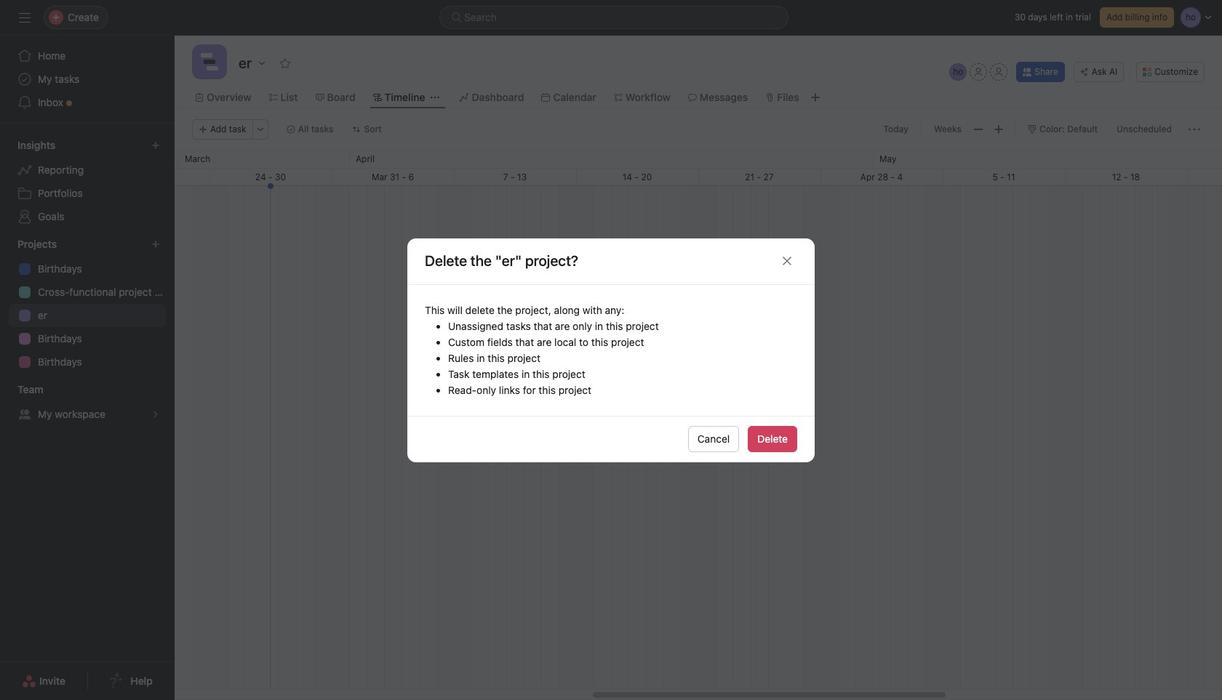 Task type: locate. For each thing, give the bounding box(es) containing it.
add to starred image
[[280, 57, 291, 69]]

dialog
[[408, 238, 815, 462]]

global element
[[0, 36, 175, 123]]

zoom in image
[[993, 124, 1005, 135]]

manage project members image
[[950, 63, 967, 81]]

hide sidebar image
[[19, 12, 31, 23]]

list box
[[440, 6, 789, 29]]



Task type: vqa. For each thing, say whether or not it's contained in the screenshot.
bottommost Project
no



Task type: describe. For each thing, give the bounding box(es) containing it.
close this dialog image
[[782, 255, 793, 267]]

insights element
[[0, 132, 175, 231]]

zoom out image
[[973, 124, 985, 135]]

teams element
[[0, 377, 175, 429]]

projects element
[[0, 231, 175, 377]]

timeline image
[[201, 53, 218, 71]]



